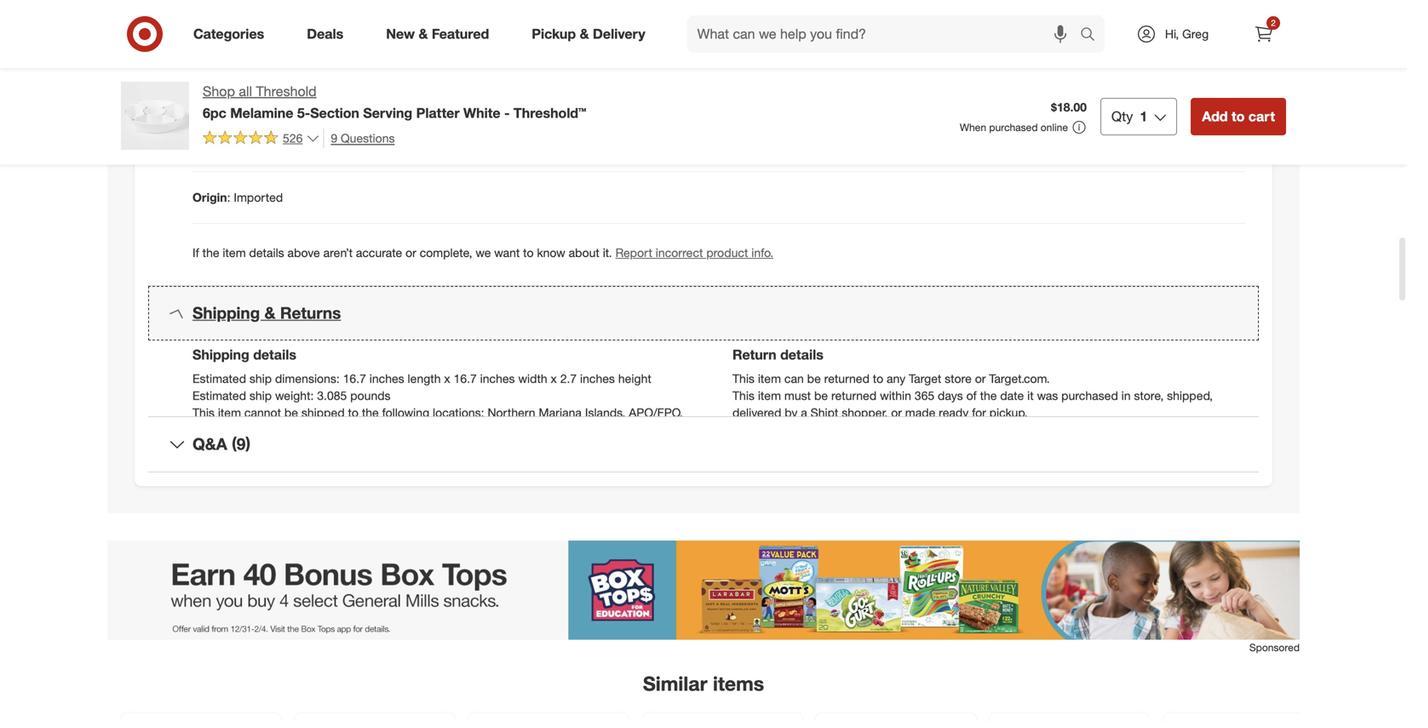 Task type: describe. For each thing, give the bounding box(es) containing it.
in
[[1122, 389, 1131, 404]]

2 vertical spatial or
[[892, 406, 902, 421]]

9
[[331, 131, 338, 146]]

similar items
[[643, 680, 765, 704]]

search
[[1073, 27, 1114, 44]]

: for 492000523212
[[218, 86, 222, 101]]

add
[[1203, 108, 1229, 125]]

9 questions
[[331, 131, 395, 146]]

dimensions:
[[275, 372, 340, 387]]

returns
[[280, 303, 341, 323]]

qty
[[1112, 108, 1134, 125]]

locations:
[[433, 406, 485, 421]]

: for 54312416
[[221, 34, 224, 49]]

shop all threshold 6pc melamine 5-section serving platter white - threshold™
[[203, 83, 587, 121]]

shipt
[[811, 406, 839, 421]]

gu),
[[498, 423, 522, 438]]

northern
[[488, 406, 536, 421]]

0 vertical spatial be
[[808, 372, 821, 387]]

q&a (9)
[[193, 442, 251, 462]]

upc
[[193, 86, 218, 101]]

shipping & returns
[[193, 303, 341, 323]]

sponsored
[[1250, 649, 1301, 662]]

know
[[537, 245, 566, 260]]

2 link
[[1246, 15, 1284, 53]]

shipping details estimated ship dimensions: 16.7 inches length x 16.7 inches width x 2.7 inches height estimated ship weight: 3.085 pounds
[[193, 347, 652, 404]]

2 also from the top
[[357, 440, 379, 455]]

2 inches from the left
[[480, 372, 515, 387]]

details for shipping
[[253, 347, 297, 364]]

can
[[785, 372, 804, 387]]

image of 6pc melamine 5-section serving platter white - threshold™ image
[[121, 82, 189, 150]]

item left can
[[758, 372, 782, 387]]

365
[[915, 389, 935, 404]]

& for new
[[419, 26, 428, 42]]

0 vertical spatial returned
[[825, 372, 870, 387]]

serving
[[363, 105, 413, 121]]

origin : imported
[[193, 190, 283, 205]]

product
[[707, 245, 749, 260]]

length
[[408, 372, 441, 387]]

must
[[785, 389, 811, 404]]

made
[[906, 406, 936, 421]]

5-
[[297, 105, 310, 121]]

by
[[785, 406, 798, 421]]

if the item details above aren't accurate or complete, we want to know about it. report incorrect product info.
[[193, 245, 774, 260]]

0 vertical spatial purchased
[[990, 121, 1038, 134]]

0 vertical spatial islands,
[[585, 406, 626, 421]]

as)
[[497, 440, 516, 455]]

the inside return details this item can be returned to any target store or target.com. this item must be returned within 365 days of the date it was purchased in store, shipped, delivered by a shipt shopper, or made ready for pickup.
[[981, 389, 998, 404]]

deals link
[[293, 15, 365, 53]]

05-
[[337, 138, 355, 153]]

platter
[[416, 105, 460, 121]]

incorrect
[[656, 245, 703, 260]]

pickup & delivery
[[532, 26, 646, 42]]

526 link
[[203, 129, 320, 149]]

0 vertical spatial (see
[[332, 423, 354, 438]]

1 estimated from the top
[[193, 372, 246, 387]]

all
[[239, 83, 252, 100]]

u.s.,
[[270, 423, 293, 438]]

492000523212
[[225, 86, 305, 101]]

q&a (9) button
[[148, 425, 1260, 480]]

1 entry from the top
[[433, 423, 460, 438]]

details left 'above'
[[249, 245, 284, 260]]

: for imported
[[227, 190, 231, 205]]

1
[[1141, 108, 1148, 125]]

to inside button
[[1232, 108, 1245, 125]]

this item cannot be shipped to the following locations:
[[193, 406, 485, 421]]

virgin
[[193, 423, 222, 438]]

to right want
[[523, 245, 534, 260]]

2 vertical spatial be
[[285, 406, 298, 421]]

delivery
[[593, 26, 646, 42]]

& for shipping
[[265, 303, 276, 323]]

purchased inside return details this item can be returned to any target store or target.com. this item must be returned within 365 days of the date it was purchased in store, shipped, delivered by a shipt shopper, or made ready for pickup.
[[1062, 389, 1119, 404]]

hi,
[[1166, 26, 1180, 41]]

imported
[[234, 190, 283, 205]]

weight:
[[275, 389, 314, 404]]

qty 1
[[1112, 108, 1148, 125]]

2 vertical spatial the
[[362, 406, 379, 421]]

54312416
[[227, 34, 280, 49]]

a
[[801, 406, 808, 421]]

new & featured
[[386, 26, 489, 42]]

online
[[1041, 121, 1069, 134]]

return details this item can be returned to any target store or target.com. this item must be returned within 365 days of the date it was purchased in store, shipped, delivered by a shipt shopper, or made ready for pickup.
[[733, 347, 1214, 421]]

when purchased online
[[960, 121, 1069, 134]]

item up delivered on the right bottom of the page
[[758, 389, 782, 404]]

shipping & returns button
[[148, 286, 1260, 341]]

origin
[[193, 190, 227, 205]]

upc : 492000523212
[[193, 86, 305, 101]]

shipped
[[302, 406, 345, 421]]

shop
[[203, 83, 235, 100]]

shipping for shipping details estimated ship dimensions: 16.7 inches length x 16.7 inches width x 2.7 inches height estimated ship weight: 3.085 pounds
[[193, 347, 250, 364]]

following
[[382, 406, 430, 421]]

deals
[[307, 26, 344, 42]]

2 x from the left
[[551, 372, 557, 387]]

shipped,
[[1168, 389, 1214, 404]]

complete,
[[420, 245, 473, 260]]

accurate
[[356, 245, 402, 260]]

pickup.
[[990, 406, 1028, 421]]

items
[[713, 680, 765, 704]]

item number (dpci) : 200-05-2321
[[193, 138, 382, 153]]

2 ship from the top
[[250, 389, 272, 404]]

states
[[564, 423, 598, 438]]



Task type: vqa. For each thing, say whether or not it's contained in the screenshot.
Schedule
no



Task type: locate. For each thing, give the bounding box(es) containing it.
shipping down the "if" at top left
[[193, 303, 260, 323]]

threshold
[[256, 83, 317, 100]]

this up delivered on the right bottom of the page
[[733, 389, 755, 404]]

shipping
[[193, 303, 260, 323], [193, 347, 250, 364]]

2 horizontal spatial or
[[976, 372, 986, 387]]

new
[[386, 26, 415, 42]]

0 vertical spatial or
[[406, 245, 417, 260]]

1 vertical spatial returned
[[832, 389, 877, 404]]

similar
[[643, 680, 708, 704]]

x right length
[[444, 372, 451, 387]]

to down pounds
[[348, 406, 359, 421]]

2 entry from the top
[[432, 440, 459, 455]]

islands, down virgin
[[193, 440, 233, 455]]

was
[[1038, 389, 1059, 404]]

1 under from the top
[[463, 423, 494, 438]]

1 horizontal spatial purchased
[[1062, 389, 1119, 404]]

1 vertical spatial entry
[[432, 440, 459, 455]]

1 shipping from the top
[[193, 303, 260, 323]]

categories
[[193, 26, 264, 42]]

1 horizontal spatial x
[[551, 372, 557, 387]]

purchased right when
[[990, 121, 1038, 134]]

item right the "if" at top left
[[223, 245, 246, 260]]

2 horizontal spatial the
[[981, 389, 998, 404]]

0 horizontal spatial x
[[444, 372, 451, 387]]

2 shipping from the top
[[193, 347, 250, 364]]

tcin : 54312416
[[193, 34, 280, 49]]

or up of
[[976, 372, 986, 387]]

add to cart
[[1203, 108, 1276, 125]]

1 also from the top
[[358, 423, 380, 438]]

pickup
[[532, 26, 576, 42]]

under left "as)"
[[463, 440, 494, 455]]

report incorrect product info. button
[[616, 245, 774, 262]]

be right can
[[808, 372, 821, 387]]

1 inches from the left
[[370, 372, 405, 387]]

number
[[221, 138, 267, 153]]

inches up pounds
[[370, 372, 405, 387]]

inches right "2.7"
[[580, 372, 615, 387]]

0 vertical spatial entry
[[433, 423, 460, 438]]

0 horizontal spatial or
[[406, 245, 417, 260]]

want
[[495, 245, 520, 260]]

What can we help you find? suggestions appear below search field
[[687, 15, 1085, 53]]

0 horizontal spatial 16.7
[[343, 372, 366, 387]]

: right 526
[[306, 138, 309, 153]]

be
[[808, 372, 821, 387], [815, 389, 828, 404], [285, 406, 298, 421]]

greg
[[1183, 26, 1209, 41]]

details
[[249, 245, 284, 260], [253, 347, 297, 364], [781, 347, 824, 364]]

islands, up (9)
[[226, 423, 266, 438]]

apo/fpo,
[[629, 406, 683, 421]]

this down return at the right of the page
[[733, 372, 755, 387]]

threshold™
[[514, 105, 587, 121]]

white
[[464, 105, 501, 121]]

9 questions link
[[323, 129, 395, 148]]

0 vertical spatial estimated
[[193, 372, 246, 387]]

width
[[519, 372, 548, 387]]

aren't
[[323, 245, 353, 260]]

to left any
[[873, 372, 884, 387]]

3 inches from the left
[[580, 372, 615, 387]]

details up dimensions:
[[253, 347, 297, 364]]

under down locations:
[[463, 423, 494, 438]]

(see right samoa at the left of the page
[[331, 440, 354, 455]]

1 vertical spatial estimated
[[193, 389, 246, 404]]

details up can
[[781, 347, 824, 364]]

1 vertical spatial under
[[463, 440, 494, 455]]

0 vertical spatial separate
[[383, 423, 429, 438]]

& left returns
[[265, 303, 276, 323]]

or right the accurate in the left of the page
[[406, 245, 417, 260]]

16.7 up pounds
[[343, 372, 366, 387]]

(dpci)
[[270, 138, 306, 153]]

16.7
[[343, 372, 366, 387], [454, 372, 477, 387]]

target.com.
[[990, 372, 1051, 387]]

the right the "if" at top left
[[203, 245, 219, 260]]

1 vertical spatial shipping
[[193, 347, 250, 364]]

0 horizontal spatial the
[[203, 245, 219, 260]]

: up 6pc
[[218, 86, 222, 101]]

$18.00
[[1052, 100, 1087, 115]]

& inside "dropdown button"
[[265, 303, 276, 323]]

shipping for shipping & returns
[[193, 303, 260, 323]]

0 vertical spatial under
[[463, 423, 494, 438]]

2 vertical spatial this
[[193, 406, 215, 421]]

2 horizontal spatial &
[[580, 26, 589, 42]]

guam
[[296, 423, 329, 438]]

0 vertical spatial this
[[733, 372, 755, 387]]

:
[[221, 34, 224, 49], [218, 86, 222, 101], [306, 138, 309, 153], [227, 190, 231, 205]]

similar items region
[[107, 549, 1301, 722]]

x left "2.7"
[[551, 372, 557, 387]]

shipping down shipping & returns
[[193, 347, 250, 364]]

x
[[444, 372, 451, 387], [551, 372, 557, 387]]

details inside return details this item can be returned to any target store or target.com. this item must be returned within 365 days of the date it was purchased in store, shipped, delivered by a shipt shopper, or made ready for pickup.
[[781, 347, 824, 364]]

1 vertical spatial separate
[[382, 440, 429, 455]]

samoa
[[291, 440, 328, 455]]

1 vertical spatial (see
[[331, 440, 354, 455]]

0 vertical spatial ship
[[250, 372, 272, 387]]

-
[[505, 105, 510, 121]]

: left the imported at left
[[227, 190, 231, 205]]

0 vertical spatial shipping
[[193, 303, 260, 323]]

1 x from the left
[[444, 372, 451, 387]]

of
[[967, 389, 977, 404]]

: left 54312416
[[221, 34, 224, 49]]

days
[[938, 389, 964, 404]]

1 16.7 from the left
[[343, 372, 366, 387]]

1 horizontal spatial &
[[419, 26, 428, 42]]

purchased left in
[[1062, 389, 1119, 404]]

also down this item cannot be shipped to the following locations:
[[357, 440, 379, 455]]

2 16.7 from the left
[[454, 372, 477, 387]]

1 vertical spatial this
[[733, 389, 755, 404]]

ready
[[939, 406, 969, 421]]

2
[[1272, 17, 1277, 28]]

search button
[[1073, 15, 1114, 56]]

item
[[193, 138, 218, 153]]

islands, up minor
[[585, 406, 626, 421]]

1 horizontal spatial inches
[[480, 372, 515, 387]]

the down pounds
[[362, 406, 379, 421]]

to inside return details this item can be returned to any target store or target.com. this item must be returned within 365 days of the date it was purchased in store, shipped, delivered by a shipt shopper, or made ready for pickup.
[[873, 372, 884, 387]]

we
[[476, 245, 491, 260]]

about
[[569, 245, 600, 260]]

1 vertical spatial purchased
[[1062, 389, 1119, 404]]

categories link
[[179, 15, 286, 53]]

shipping inside "dropdown button"
[[193, 303, 260, 323]]

tcin
[[193, 34, 221, 49]]

be down weight:
[[285, 406, 298, 421]]

1 vertical spatial be
[[815, 389, 828, 404]]

& right pickup on the top
[[580, 26, 589, 42]]

2 estimated from the top
[[193, 389, 246, 404]]

0 vertical spatial the
[[203, 245, 219, 260]]

it
[[1028, 389, 1034, 404]]

any
[[887, 372, 906, 387]]

inches left width
[[480, 372, 515, 387]]

also down pounds
[[358, 423, 380, 438]]

questions
[[341, 131, 395, 146]]

0 horizontal spatial &
[[265, 303, 276, 323]]

1 ship from the top
[[250, 372, 272, 387]]

(see down this item cannot be shipped to the following locations:
[[332, 423, 354, 438]]

be up shipt
[[815, 389, 828, 404]]

inches
[[370, 372, 405, 387], [480, 372, 515, 387], [580, 372, 615, 387]]

1 vertical spatial islands,
[[226, 423, 266, 438]]

advertisement element
[[107, 549, 1301, 648]]

details for return
[[781, 347, 824, 364]]

q&a
[[193, 442, 227, 462]]

returned
[[825, 372, 870, 387], [832, 389, 877, 404]]

1 vertical spatial or
[[976, 372, 986, 387]]

2 under from the top
[[463, 440, 494, 455]]

2 horizontal spatial inches
[[580, 372, 615, 387]]

pickup & delivery link
[[518, 15, 667, 53]]

islands,
[[585, 406, 626, 421], [226, 423, 266, 438], [193, 440, 233, 455]]

item up virgin
[[218, 406, 241, 421]]

estimated
[[193, 372, 246, 387], [193, 389, 246, 404]]

details inside shipping details estimated ship dimensions: 16.7 inches length x 16.7 inches width x 2.7 inches height estimated ship weight: 3.085 pounds
[[253, 347, 297, 364]]

united
[[525, 423, 561, 438]]

0 vertical spatial also
[[358, 423, 380, 438]]

& for pickup
[[580, 26, 589, 42]]

& right new
[[419, 26, 428, 42]]

the right of
[[981, 389, 998, 404]]

526
[[283, 131, 303, 146]]

mariana
[[539, 406, 582, 421]]

1 vertical spatial the
[[981, 389, 998, 404]]

1 vertical spatial also
[[357, 440, 379, 455]]

if
[[193, 245, 199, 260]]

hi, greg
[[1166, 26, 1209, 41]]

2321
[[355, 138, 382, 153]]

store,
[[1135, 389, 1164, 404]]

1 horizontal spatial 16.7
[[454, 372, 477, 387]]

american
[[236, 440, 287, 455]]

0 horizontal spatial inches
[[370, 372, 405, 387]]

2 vertical spatial islands,
[[193, 440, 233, 455]]

shipping inside shipping details estimated ship dimensions: 16.7 inches length x 16.7 inches width x 2.7 inches height estimated ship weight: 3.085 pounds
[[193, 347, 250, 364]]

to right add
[[1232, 108, 1245, 125]]

report
[[616, 245, 653, 260]]

this up virgin
[[193, 406, 215, 421]]

&
[[419, 26, 428, 42], [580, 26, 589, 42], [265, 303, 276, 323]]

16.7 up locations:
[[454, 372, 477, 387]]

minor
[[601, 423, 631, 438]]

item
[[223, 245, 246, 260], [758, 372, 782, 387], [758, 389, 782, 404], [218, 406, 241, 421]]

pounds
[[350, 389, 391, 404]]

1 horizontal spatial or
[[892, 406, 902, 421]]

shopper,
[[842, 406, 888, 421]]

0 horizontal spatial purchased
[[990, 121, 1038, 134]]

or down within
[[892, 406, 902, 421]]

outlying
[[635, 423, 679, 438]]

1 horizontal spatial the
[[362, 406, 379, 421]]

1 vertical spatial ship
[[250, 389, 272, 404]]

northern mariana islands, apo/fpo, virgin islands, u.s., guam (see also separate entry under gu), united states minor outlying islands, american samoa (see also separate entry under as)
[[193, 406, 683, 455]]

cannot
[[245, 406, 281, 421]]



